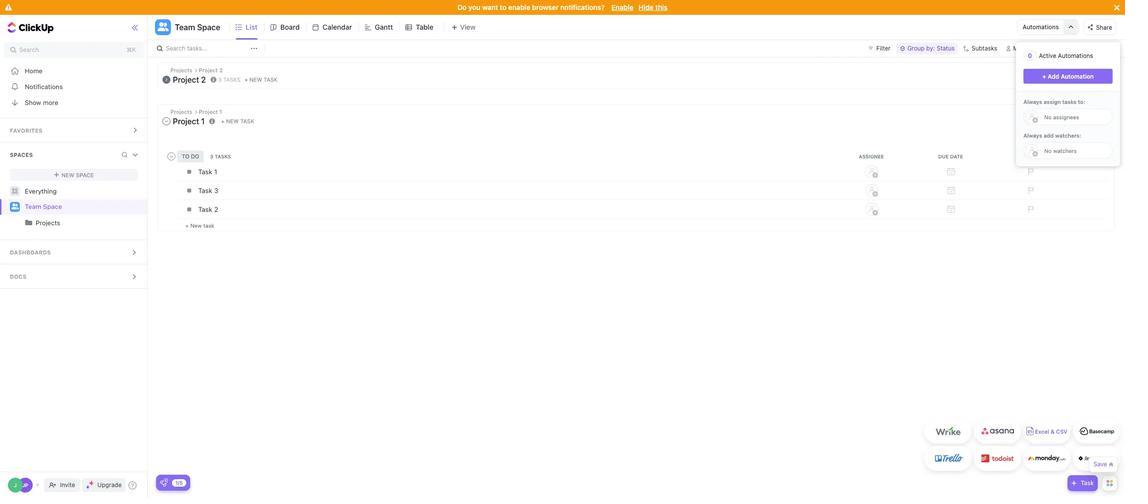 Task type: vqa. For each thing, say whether or not it's contained in the screenshot.
import all tasks as open
no



Task type: describe. For each thing, give the bounding box(es) containing it.
csv
[[1057, 429, 1068, 435]]

active
[[1040, 52, 1057, 59]]

home link
[[0, 63, 148, 79]]

0 vertical spatial hide
[[639, 3, 654, 11]]

list link
[[246, 15, 262, 40]]

closed for 1st hide closed "button"
[[1083, 70, 1105, 76]]

no watchers button
[[1024, 142, 1113, 159]]

user group image
[[11, 204, 19, 210]]

‎task 2
[[198, 205, 218, 213]]

&
[[1051, 429, 1055, 435]]

sidebar navigation
[[0, 15, 148, 499]]

2
[[214, 205, 218, 213]]

more
[[43, 98, 58, 106]]

favorites button
[[0, 118, 148, 142]]

+ inside 3 tasks + new task
[[245, 76, 248, 83]]

upgrade
[[97, 482, 122, 489]]

1 horizontal spatial task
[[240, 118, 254, 124]]

everything
[[25, 187, 57, 195]]

dashboards
[[10, 249, 51, 256]]

‎task 2 link
[[196, 201, 830, 218]]

docs
[[10, 274, 27, 280]]

do
[[458, 3, 467, 11]]

no for no watchers
[[1045, 147, 1052, 154]]

notifications
[[25, 83, 63, 90]]

upgrade link
[[82, 479, 126, 493]]

search for search
[[19, 46, 39, 54]]

notifications?
[[561, 3, 605, 11]]

+ add automation
[[1043, 73, 1094, 80]]

watchers:
[[1056, 132, 1082, 139]]

onboarding checklist button image
[[160, 479, 168, 487]]

team space for team space button
[[175, 23, 220, 32]]

hide closed for 1st hide closed "button"
[[1069, 70, 1105, 76]]

share
[[1097, 24, 1113, 31]]

list
[[246, 23, 258, 31]]

board
[[280, 23, 300, 31]]

1 vertical spatial tasks
[[1063, 99, 1077, 105]]

notifications link
[[0, 79, 148, 95]]

new inside 3 tasks + new task
[[250, 76, 262, 83]]

team space for team space link
[[25, 203, 62, 211]]

invite
[[60, 482, 75, 489]]

to
[[500, 3, 507, 11]]

2 vertical spatial task
[[203, 222, 214, 229]]

show more
[[25, 98, 58, 106]]

table
[[416, 23, 434, 31]]

you
[[469, 3, 481, 11]]

no watchers
[[1045, 147, 1077, 154]]

favorites
[[10, 127, 42, 134]]

active automations
[[1040, 52, 1094, 59]]

automations button
[[1018, 20, 1064, 35]]

search for search tasks...
[[166, 45, 186, 52]]

‎task for ‎task 1
[[198, 168, 212, 176]]

team for team space button
[[175, 23, 195, 32]]

new space
[[62, 172, 94, 178]]

new inside the sidebar navigation
[[62, 172, 74, 178]]

always add watchers:
[[1024, 132, 1082, 139]]

enable
[[509, 3, 530, 11]]

assignees
[[1039, 45, 1068, 52]]

‎task 1
[[198, 168, 217, 176]]

no assignees button
[[1024, 109, 1113, 125]]

assign
[[1044, 99, 1061, 105]]

gantt
[[375, 23, 393, 31]]

excel & csv link
[[1024, 419, 1071, 444]]

save
[[1094, 461, 1108, 468]]

3 tasks + new task
[[218, 76, 278, 83]]



Task type: locate. For each thing, give the bounding box(es) containing it.
list info image for first hide closed "button" from the bottom of the page
[[209, 118, 215, 124]]

new
[[250, 76, 262, 83], [226, 118, 239, 124], [62, 172, 74, 178], [190, 222, 202, 229]]

team up search tasks...
[[175, 23, 195, 32]]

to:
[[1079, 99, 1086, 105]]

hide closed
[[1069, 70, 1105, 76], [1069, 111, 1105, 118]]

me
[[1014, 45, 1022, 52]]

always for always assign tasks to:
[[1024, 99, 1043, 105]]

board link
[[280, 15, 304, 40]]

search left tasks...
[[166, 45, 186, 52]]

search
[[166, 45, 186, 52], [19, 46, 39, 54]]

+ new task down 3 tasks + new task
[[221, 118, 254, 124]]

1/5
[[175, 480, 183, 486]]

1 vertical spatial ‎task
[[198, 205, 212, 213]]

1 vertical spatial task
[[1081, 480, 1094, 487]]

search tasks...
[[166, 45, 207, 52]]

0 vertical spatial always
[[1024, 99, 1043, 105]]

0 vertical spatial list info image
[[210, 77, 216, 83]]

2 projects link from the left
[[36, 215, 139, 231]]

0 horizontal spatial tasks
[[223, 76, 241, 83]]

closed for first hide closed "button" from the bottom of the page
[[1083, 111, 1105, 118]]

always assign tasks to:
[[1024, 99, 1086, 105]]

1 horizontal spatial task
[[1081, 480, 1094, 487]]

team space
[[175, 23, 220, 32], [25, 203, 62, 211]]

0 vertical spatial ‎task
[[198, 168, 212, 176]]

team space inside button
[[175, 23, 220, 32]]

‎task 1 link
[[196, 163, 830, 180]]

hide
[[639, 3, 654, 11], [1069, 70, 1082, 76], [1069, 111, 1082, 118]]

space inside button
[[197, 23, 220, 32]]

0 vertical spatial team space
[[175, 23, 220, 32]]

0 vertical spatial hide closed
[[1069, 70, 1105, 76]]

hide left this
[[639, 3, 654, 11]]

automations up automation
[[1059, 52, 1094, 59]]

1 horizontal spatial team space
[[175, 23, 220, 32]]

add
[[1044, 132, 1054, 139]]

no assignees note
[[1040, 114, 1080, 120]]

tasks down search tasks... text box
[[223, 76, 241, 83]]

space up search tasks... text box
[[197, 23, 220, 32]]

closed
[[1083, 70, 1105, 76], [1083, 111, 1105, 118]]

closed up to:
[[1083, 70, 1105, 76]]

1 no from the top
[[1045, 114, 1052, 120]]

1 horizontal spatial search
[[166, 45, 186, 52]]

+ new task down ‎task 2
[[185, 222, 214, 229]]

0 horizontal spatial task
[[198, 187, 212, 195]]

0 horizontal spatial task
[[203, 222, 214, 229]]

no for no assignees
[[1045, 114, 1052, 120]]

hide closed down to:
[[1069, 111, 1105, 118]]

table link
[[416, 15, 438, 40]]

list info image
[[210, 77, 216, 83], [209, 118, 215, 124]]

2 closed from the top
[[1083, 111, 1105, 118]]

this
[[656, 3, 668, 11]]

hide closed down the active automations
[[1069, 70, 1105, 76]]

browser
[[532, 3, 559, 11]]

1 vertical spatial list info image
[[209, 118, 215, 124]]

onboarding checklist button element
[[160, 479, 168, 487]]

1 vertical spatial + new task
[[185, 222, 214, 229]]

0 vertical spatial + new task
[[221, 118, 254, 124]]

1 vertical spatial task
[[240, 118, 254, 124]]

calendar link
[[323, 15, 356, 40]]

tasks inside 3 tasks + new task
[[223, 76, 241, 83]]

0 vertical spatial team
[[175, 23, 195, 32]]

1 vertical spatial hide
[[1069, 70, 1082, 76]]

hide down to:
[[1069, 111, 1082, 118]]

+ new task
[[221, 118, 254, 124], [185, 222, 214, 229]]

0 horizontal spatial team
[[25, 203, 41, 211]]

task down ‎task 1
[[198, 187, 212, 195]]

0 vertical spatial no
[[1045, 114, 1052, 120]]

2 always from the top
[[1024, 132, 1043, 139]]

1 horizontal spatial tasks
[[1063, 99, 1077, 105]]

watchers
[[1054, 147, 1077, 154]]

1
[[214, 168, 217, 176]]

space
[[197, 23, 220, 32], [76, 172, 94, 178], [43, 203, 62, 211]]

0 horizontal spatial space
[[43, 203, 62, 211]]

tasks left to:
[[1063, 99, 1077, 105]]

0 vertical spatial task
[[264, 76, 278, 83]]

automations up assignees button
[[1023, 23, 1059, 31]]

tasks
[[223, 76, 241, 83], [1063, 99, 1077, 105]]

0 vertical spatial closed
[[1083, 70, 1105, 76]]

excel
[[1036, 429, 1050, 435]]

automation
[[1061, 73, 1094, 80]]

team down everything
[[25, 203, 41, 211]]

no down assign
[[1045, 114, 1052, 120]]

2 hide closed from the top
[[1069, 111, 1105, 118]]

share button
[[1084, 19, 1117, 35]]

‎task for ‎task 2
[[198, 205, 212, 213]]

0
[[1029, 52, 1033, 59]]

task down save
[[1081, 480, 1094, 487]]

excel & csv
[[1036, 429, 1068, 435]]

task for task
[[1081, 480, 1094, 487]]

3 inside 3 tasks + new task
[[218, 76, 222, 83]]

1 hide closed button from the top
[[1059, 68, 1108, 78]]

1 ‎task from the top
[[198, 168, 212, 176]]

0 horizontal spatial + new task
[[185, 222, 214, 229]]

1 vertical spatial space
[[76, 172, 94, 178]]

0 vertical spatial hide closed button
[[1059, 68, 1108, 78]]

1 vertical spatial team space
[[25, 203, 62, 211]]

1 horizontal spatial + new task
[[221, 118, 254, 124]]

show
[[25, 98, 41, 106]]

projects
[[36, 219, 60, 227]]

task inside 3 tasks + new task
[[264, 76, 278, 83]]

enable
[[612, 3, 634, 11]]

1 vertical spatial hide closed
[[1069, 111, 1105, 118]]

everything link
[[0, 183, 148, 199]]

hide closed button down the active automations
[[1059, 68, 1108, 78]]

⌘k
[[127, 46, 136, 54]]

1 vertical spatial closed
[[1083, 111, 1105, 118]]

3
[[218, 76, 222, 83], [214, 187, 218, 195]]

‎task left 2
[[198, 205, 212, 213]]

list info image for 1st hide closed "button"
[[210, 77, 216, 83]]

search inside the sidebar navigation
[[19, 46, 39, 54]]

do you want to enable browser notifications? enable hide this
[[458, 3, 668, 11]]

1 closed from the top
[[1083, 70, 1105, 76]]

1 always from the top
[[1024, 99, 1043, 105]]

space for team space button
[[197, 23, 220, 32]]

2 no from the top
[[1045, 147, 1052, 154]]

1 vertical spatial no
[[1045, 147, 1052, 154]]

hide down the active automations
[[1069, 70, 1082, 76]]

0 vertical spatial 3
[[218, 76, 222, 83]]

projects link
[[1, 215, 139, 231], [36, 215, 139, 231]]

3 down search tasks... text box
[[218, 76, 222, 83]]

1 vertical spatial team
[[25, 203, 41, 211]]

automations inside button
[[1023, 23, 1059, 31]]

0 vertical spatial space
[[197, 23, 220, 32]]

2 hide closed button from the top
[[1059, 109, 1108, 119]]

want
[[482, 3, 498, 11]]

no assignees
[[1045, 114, 1080, 120]]

2 vertical spatial space
[[43, 203, 62, 211]]

space up everything link
[[76, 172, 94, 178]]

1 hide closed from the top
[[1069, 70, 1105, 76]]

task 3 link
[[196, 182, 830, 199]]

calendar
[[323, 23, 352, 31]]

home
[[25, 67, 43, 75]]

task
[[198, 187, 212, 195], [1081, 480, 1094, 487]]

assignees button
[[1026, 43, 1072, 55]]

team inside team space link
[[25, 203, 41, 211]]

hide closed button down to:
[[1059, 109, 1108, 119]]

tasks...
[[187, 45, 207, 52]]

team space down everything
[[25, 203, 62, 211]]

0 horizontal spatial team space
[[25, 203, 62, 211]]

hide closed for first hide closed "button" from the bottom of the page
[[1069, 111, 1105, 118]]

0 vertical spatial task
[[198, 187, 212, 195]]

team for team space link
[[25, 203, 41, 211]]

add
[[1048, 73, 1060, 80]]

0 horizontal spatial search
[[19, 46, 39, 54]]

team space up tasks...
[[175, 23, 220, 32]]

space for team space link
[[43, 203, 62, 211]]

1 horizontal spatial space
[[76, 172, 94, 178]]

no
[[1045, 114, 1052, 120], [1045, 147, 1052, 154]]

1 horizontal spatial team
[[175, 23, 195, 32]]

always
[[1024, 99, 1043, 105], [1024, 132, 1043, 139]]

team space inside the sidebar navigation
[[25, 203, 62, 211]]

gantt link
[[375, 15, 397, 40]]

‎task left the 1 at left
[[198, 168, 212, 176]]

closed down to:
[[1083, 111, 1105, 118]]

1 vertical spatial 3
[[214, 187, 218, 195]]

1 vertical spatial automations
[[1059, 52, 1094, 59]]

‎task
[[198, 168, 212, 176], [198, 205, 212, 213]]

team inside team space button
[[175, 23, 195, 32]]

1 vertical spatial always
[[1024, 132, 1043, 139]]

me button
[[1003, 43, 1026, 55]]

team space button
[[171, 16, 220, 38]]

1 projects link from the left
[[1, 215, 139, 231]]

always left the add
[[1024, 132, 1043, 139]]

hide closed button
[[1059, 68, 1108, 78], [1059, 109, 1108, 119]]

always for always add watchers:
[[1024, 132, 1043, 139]]

always left assign
[[1024, 99, 1043, 105]]

1 vertical spatial hide closed button
[[1059, 109, 1108, 119]]

task for task 3
[[198, 187, 212, 195]]

0 vertical spatial automations
[[1023, 23, 1059, 31]]

2 vertical spatial hide
[[1069, 111, 1082, 118]]

task
[[264, 76, 278, 83], [240, 118, 254, 124], [203, 222, 214, 229]]

3 up 2
[[214, 187, 218, 195]]

task 3
[[198, 187, 218, 195]]

2 ‎task from the top
[[198, 205, 212, 213]]

assignees
[[1054, 114, 1080, 120]]

search up the home
[[19, 46, 39, 54]]

0 vertical spatial tasks
[[223, 76, 241, 83]]

space up projects
[[43, 203, 62, 211]]

Search tasks... text field
[[166, 42, 248, 56]]

2 horizontal spatial task
[[264, 76, 278, 83]]

team space link
[[25, 199, 139, 215]]

no down the add
[[1045, 147, 1052, 154]]

automations
[[1023, 23, 1059, 31], [1059, 52, 1094, 59]]

2 horizontal spatial space
[[197, 23, 220, 32]]

+
[[1043, 73, 1047, 80], [245, 76, 248, 83], [221, 118, 225, 124], [185, 222, 189, 229]]



